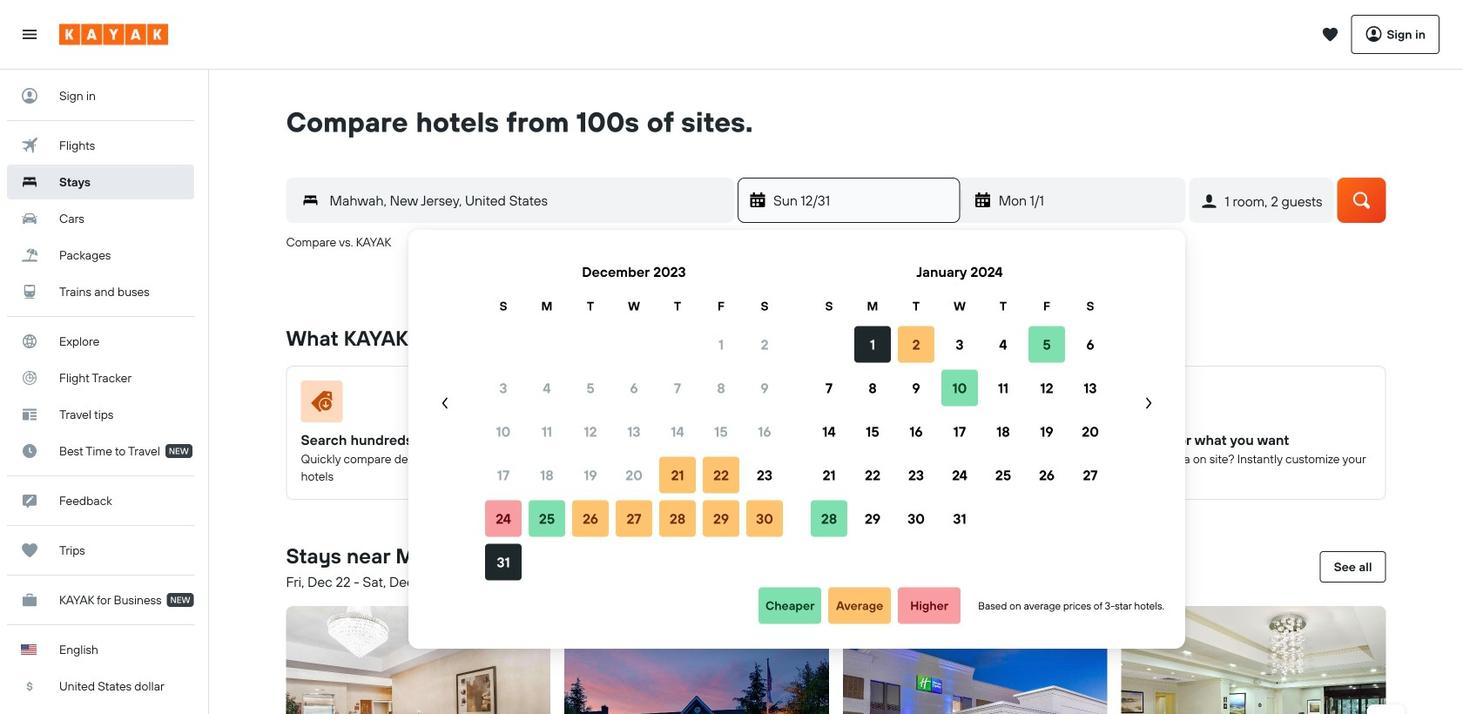 Task type: locate. For each thing, give the bounding box(es) containing it.
Enter a city, hotel, airport or landmark text field
[[319, 188, 733, 213]]

row
[[482, 296, 786, 316], [807, 296, 1112, 316], [482, 323, 786, 366], [807, 323, 1112, 366], [482, 366, 786, 410], [807, 366, 1112, 410], [482, 410, 786, 453], [807, 410, 1112, 453], [482, 453, 786, 497], [807, 453, 1112, 497], [482, 497, 786, 540], [807, 497, 1112, 540], [482, 540, 786, 584]]

figure
[[301, 381, 529, 429], [579, 381, 807, 429], [858, 381, 1086, 429], [1136, 381, 1364, 429]]

item 5 of 8 group
[[1393, 599, 1463, 714]]

item 2 of 8 group
[[558, 599, 836, 714]]

1 horizontal spatial grid
[[807, 251, 1112, 584]]

3 figure from the left
[[858, 381, 1086, 429]]

grid
[[482, 251, 786, 584], [807, 251, 1112, 584]]

1 figure from the left
[[301, 381, 529, 429]]

next month image
[[1140, 395, 1157, 412]]

start date calendar input element
[[429, 251, 1164, 584]]

None search field
[[260, 139, 1412, 282]]

united states (english) image
[[21, 645, 37, 655]]

0 horizontal spatial grid
[[482, 251, 786, 584]]

2 grid from the left
[[807, 251, 1112, 584]]

1 grid from the left
[[482, 251, 786, 584]]



Task type: vqa. For each thing, say whether or not it's contained in the screenshot.
End date field
no



Task type: describe. For each thing, give the bounding box(es) containing it.
2 figure from the left
[[579, 381, 807, 429]]

previous month image
[[436, 395, 454, 412]]

item 3 of 8 group
[[836, 599, 1115, 714]]

item 4 of 8 group
[[1115, 599, 1393, 714]]

4 figure from the left
[[1136, 381, 1364, 429]]

navigation menu image
[[21, 26, 38, 43]]

item 1 of 8 group
[[279, 599, 558, 714]]



